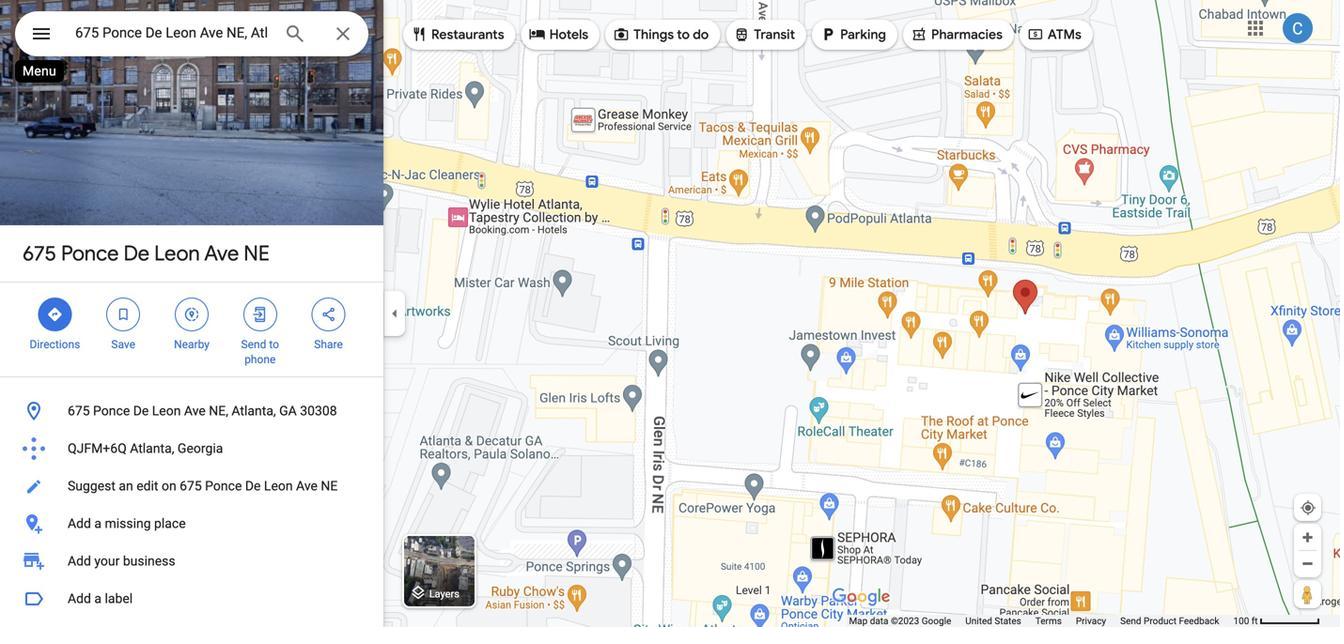 Task type: describe. For each thing, give the bounding box(es) containing it.
atms
[[1048, 26, 1082, 43]]

product
[[1144, 616, 1177, 627]]

transit
[[754, 26, 795, 43]]

missing
[[105, 516, 151, 532]]

ga
[[279, 404, 297, 419]]

send for send to phone
[[241, 338, 266, 351]]

georgia
[[178, 441, 223, 457]]

footer inside google maps element
[[849, 616, 1233, 628]]

show street view coverage image
[[1294, 581, 1321, 609]]

pharmacies
[[931, 26, 1003, 43]]

suggest
[[68, 479, 116, 494]]

privacy button
[[1076, 616, 1106, 628]]

google account: cat marinescu  
(ecaterina.marinescu@adept.ai) image
[[1283, 13, 1313, 43]]

0 horizontal spatial ne
[[244, 241, 270, 267]]

ave inside button
[[296, 479, 318, 494]]

things
[[634, 26, 674, 43]]

675 ponce de leon ave ne
[[23, 241, 270, 267]]

ave for ne
[[204, 241, 239, 267]]

leon for ne
[[154, 241, 200, 267]]

add a label button
[[0, 581, 383, 618]]

leon inside button
[[264, 479, 293, 494]]

none field inside "675 ponce de leon ave ne, atlanta, ga 30308" field
[[75, 22, 269, 44]]

to inside  things to do
[[677, 26, 690, 43]]

de for ne
[[124, 241, 149, 267]]

privacy
[[1076, 616, 1106, 627]]

layers
[[429, 589, 459, 600]]

add for add a missing place
[[68, 516, 91, 532]]

terms
[[1035, 616, 1062, 627]]

nearby
[[174, 338, 209, 351]]

to inside send to phone
[[269, 338, 279, 351]]

label
[[105, 592, 133, 607]]

de inside button
[[245, 479, 261, 494]]

a for missing
[[94, 516, 102, 532]]

business
[[123, 554, 175, 570]]

zoom out image
[[1301, 557, 1315, 571]]

add for add your business
[[68, 554, 91, 570]]

share
[[314, 338, 343, 351]]

united
[[965, 616, 992, 627]]

675 ponce de leon ave ne, atlanta, ga 30308 button
[[0, 393, 383, 430]]

an
[[119, 479, 133, 494]]

add a missing place
[[68, 516, 186, 532]]


[[733, 24, 750, 45]]

 button
[[15, 11, 68, 60]]

send product feedback button
[[1120, 616, 1219, 628]]

a for label
[[94, 592, 102, 607]]


[[1027, 24, 1044, 45]]

send for send product feedback
[[1120, 616, 1141, 627]]

phone
[[245, 353, 276, 367]]

send product feedback
[[1120, 616, 1219, 627]]

on
[[162, 479, 176, 494]]

add your business
[[68, 554, 175, 570]]

actions for 675 ponce de leon ave ne region
[[0, 283, 383, 377]]


[[320, 304, 337, 325]]


[[30, 20, 53, 47]]

qjfm+6q atlanta, georgia button
[[0, 430, 383, 468]]


[[252, 304, 269, 325]]

qjfm+6q atlanta, georgia
[[68, 441, 223, 457]]

united states button
[[965, 616, 1021, 628]]

states
[[995, 616, 1021, 627]]

add for add a label
[[68, 592, 91, 607]]

 restaurants
[[411, 24, 504, 45]]

send to phone
[[241, 338, 279, 367]]

qjfm+6q
[[68, 441, 127, 457]]


[[529, 24, 546, 45]]

map data ©2023 google
[[849, 616, 951, 627]]

100 ft
[[1233, 616, 1258, 627]]

hotels
[[549, 26, 588, 43]]



Task type: vqa. For each thing, say whether or not it's contained in the screenshot.
THE W to the middle
no



Task type: locate. For each thing, give the bounding box(es) containing it.
ponce up 
[[61, 241, 119, 267]]

add down suggest
[[68, 516, 91, 532]]

to
[[677, 26, 690, 43], [269, 338, 279, 351]]

send up phone
[[241, 338, 266, 351]]


[[820, 24, 836, 45]]

send left the product
[[1120, 616, 1141, 627]]

google maps element
[[0, 0, 1340, 628]]

©2023
[[891, 616, 919, 627]]

1 vertical spatial add
[[68, 554, 91, 570]]

leon inside "button"
[[152, 404, 181, 419]]

1 horizontal spatial 675
[[68, 404, 90, 419]]

1 vertical spatial leon
[[152, 404, 181, 419]]

675 ponce de leon ave ne main content
[[0, 0, 383, 628]]

ave inside "button"
[[184, 404, 206, 419]]

675 for 675 ponce de leon ave ne
[[23, 241, 56, 267]]

show your location image
[[1300, 500, 1317, 517]]

atlanta, left ga
[[232, 404, 276, 419]]


[[911, 24, 928, 45]]

675 up qjfm+6q
[[68, 404, 90, 419]]

2 horizontal spatial 675
[[180, 479, 202, 494]]

de inside "button"
[[133, 404, 149, 419]]

add
[[68, 516, 91, 532], [68, 554, 91, 570], [68, 592, 91, 607]]


[[115, 304, 132, 325]]

send inside 'button'
[[1120, 616, 1141, 627]]

de
[[124, 241, 149, 267], [133, 404, 149, 419], [245, 479, 261, 494]]

suggest an edit on 675 ponce de leon ave ne
[[68, 479, 338, 494]]

atlanta, inside "button"
[[232, 404, 276, 419]]

ave for ne,
[[184, 404, 206, 419]]

leon up 
[[154, 241, 200, 267]]

None field
[[75, 22, 269, 44]]

1 a from the top
[[94, 516, 102, 532]]

1 vertical spatial de
[[133, 404, 149, 419]]

0 vertical spatial ne
[[244, 241, 270, 267]]

atlanta, inside button
[[130, 441, 174, 457]]

675 right on
[[180, 479, 202, 494]]

leon
[[154, 241, 200, 267], [152, 404, 181, 419], [264, 479, 293, 494]]

ponce up qjfm+6q
[[93, 404, 130, 419]]

 hotels
[[529, 24, 588, 45]]

map
[[849, 616, 868, 627]]

 pharmacies
[[911, 24, 1003, 45]]

675
[[23, 241, 56, 267], [68, 404, 90, 419], [180, 479, 202, 494]]

3 add from the top
[[68, 592, 91, 607]]

1 vertical spatial send
[[1120, 616, 1141, 627]]

0 vertical spatial de
[[124, 241, 149, 267]]

restaurants
[[431, 26, 504, 43]]

terms button
[[1035, 616, 1062, 628]]

footer containing map data ©2023 google
[[849, 616, 1233, 628]]

30308
[[300, 404, 337, 419]]

a
[[94, 516, 102, 532], [94, 592, 102, 607]]


[[613, 24, 630, 45]]

0 vertical spatial send
[[241, 338, 266, 351]]

ponce
[[61, 241, 119, 267], [93, 404, 130, 419], [205, 479, 242, 494]]

ponce for 675 ponce de leon ave ne
[[61, 241, 119, 267]]

suggest an edit on 675 ponce de leon ave ne button
[[0, 468, 383, 506]]

send inside send to phone
[[241, 338, 266, 351]]

de up qjfm+6q atlanta, georgia
[[133, 404, 149, 419]]

ave
[[204, 241, 239, 267], [184, 404, 206, 419], [296, 479, 318, 494]]

united states
[[965, 616, 1021, 627]]

2 vertical spatial ave
[[296, 479, 318, 494]]

 parking
[[820, 24, 886, 45]]

leon up qjfm+6q atlanta, georgia
[[152, 404, 181, 419]]

 search field
[[15, 11, 368, 60]]

2 vertical spatial ponce
[[205, 479, 242, 494]]

0 horizontal spatial 675
[[23, 241, 56, 267]]


[[411, 24, 428, 45]]

data
[[870, 616, 889, 627]]

675 up 
[[23, 241, 56, 267]]

0 vertical spatial atlanta,
[[232, 404, 276, 419]]


[[183, 304, 200, 325]]

leon for ne,
[[152, 404, 181, 419]]

save
[[111, 338, 135, 351]]

atlanta, up edit
[[130, 441, 174, 457]]

675 Ponce De Leon Ave NE, Atlanta, GA 30308 field
[[15, 11, 368, 56]]

send
[[241, 338, 266, 351], [1120, 616, 1141, 627]]

1 vertical spatial ne
[[321, 479, 338, 494]]

0 vertical spatial leon
[[154, 241, 200, 267]]

1 vertical spatial ave
[[184, 404, 206, 419]]

to up phone
[[269, 338, 279, 351]]

add a missing place button
[[0, 506, 383, 543]]

1 vertical spatial a
[[94, 592, 102, 607]]

add left label
[[68, 592, 91, 607]]

directions
[[30, 338, 80, 351]]

2 vertical spatial de
[[245, 479, 261, 494]]

1 add from the top
[[68, 516, 91, 532]]

add your business link
[[0, 543, 383, 581]]

ne
[[244, 241, 270, 267], [321, 479, 338, 494]]

675 for 675 ponce de leon ave ne, atlanta, ga 30308
[[68, 404, 90, 419]]

google
[[922, 616, 951, 627]]

add a label
[[68, 592, 133, 607]]

1 horizontal spatial ne
[[321, 479, 338, 494]]

do
[[693, 26, 709, 43]]

ponce inside button
[[205, 479, 242, 494]]

2 vertical spatial leon
[[264, 479, 293, 494]]

to left 'do' at the right of the page
[[677, 26, 690, 43]]

 things to do
[[613, 24, 709, 45]]

0 horizontal spatial atlanta,
[[130, 441, 174, 457]]

parking
[[840, 26, 886, 43]]

ave up actions for 675 ponce de leon ave ne region at the left
[[204, 241, 239, 267]]

0 vertical spatial add
[[68, 516, 91, 532]]

a left label
[[94, 592, 102, 607]]


[[46, 304, 63, 325]]

edit
[[136, 479, 158, 494]]

100 ft button
[[1233, 616, 1320, 627]]

0 vertical spatial to
[[677, 26, 690, 43]]

1 horizontal spatial to
[[677, 26, 690, 43]]

ave left ne,
[[184, 404, 206, 419]]

feedback
[[1179, 616, 1219, 627]]

675 ponce de leon ave ne, atlanta, ga 30308
[[68, 404, 337, 419]]

1 horizontal spatial atlanta,
[[232, 404, 276, 419]]

ne down the 30308
[[321, 479, 338, 494]]

0 horizontal spatial send
[[241, 338, 266, 351]]

ponce down 'georgia'
[[205, 479, 242, 494]]

ne,
[[209, 404, 228, 419]]

2 a from the top
[[94, 592, 102, 607]]

2 vertical spatial add
[[68, 592, 91, 607]]

ave down the 30308
[[296, 479, 318, 494]]

1 vertical spatial ponce
[[93, 404, 130, 419]]

1 vertical spatial atlanta,
[[130, 441, 174, 457]]

0 vertical spatial a
[[94, 516, 102, 532]]

a left missing
[[94, 516, 102, 532]]

 transit
[[733, 24, 795, 45]]

1 vertical spatial to
[[269, 338, 279, 351]]

ft
[[1252, 616, 1258, 627]]

0 vertical spatial 675
[[23, 241, 56, 267]]

ponce for 675 ponce de leon ave ne, atlanta, ga 30308
[[93, 404, 130, 419]]

2 vertical spatial 675
[[180, 479, 202, 494]]

0 horizontal spatial to
[[269, 338, 279, 351]]

your
[[94, 554, 120, 570]]

0 vertical spatial ponce
[[61, 241, 119, 267]]

add left your
[[68, 554, 91, 570]]

ne up  at the left of page
[[244, 241, 270, 267]]

ponce inside "button"
[[93, 404, 130, 419]]

 atms
[[1027, 24, 1082, 45]]

atlanta,
[[232, 404, 276, 419], [130, 441, 174, 457]]

leon down ga
[[264, 479, 293, 494]]

de down the qjfm+6q atlanta, georgia button
[[245, 479, 261, 494]]

de for ne,
[[133, 404, 149, 419]]

footer
[[849, 616, 1233, 628]]

675 inside 675 ponce de leon ave ne, atlanta, ga 30308 "button"
[[68, 404, 90, 419]]

place
[[154, 516, 186, 532]]

2 add from the top
[[68, 554, 91, 570]]

0 vertical spatial ave
[[204, 241, 239, 267]]

collapse side panel image
[[384, 304, 405, 324]]

100
[[1233, 616, 1249, 627]]

ne inside button
[[321, 479, 338, 494]]

de up 
[[124, 241, 149, 267]]

675 inside suggest an edit on 675 ponce de leon ave ne button
[[180, 479, 202, 494]]

1 horizontal spatial send
[[1120, 616, 1141, 627]]

zoom in image
[[1301, 531, 1315, 545]]

1 vertical spatial 675
[[68, 404, 90, 419]]



